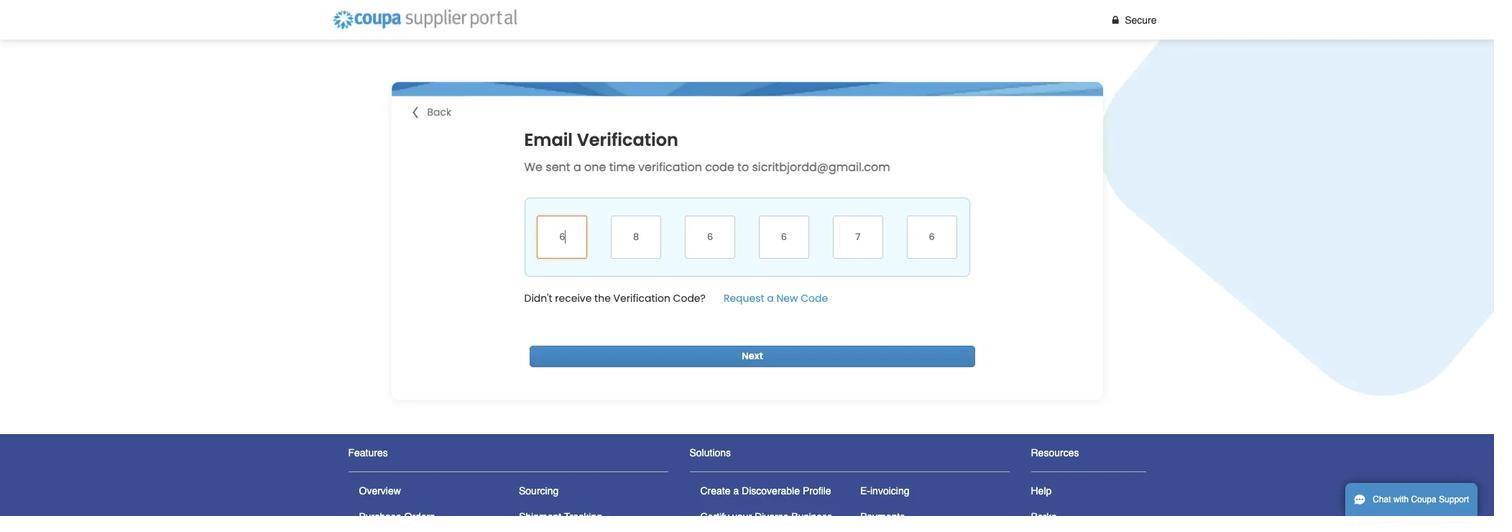 Task type: describe. For each thing, give the bounding box(es) containing it.
sent
[[546, 159, 571, 175]]

next
[[742, 350, 764, 363]]

coupa supplier portal image
[[326, 4, 524, 36]]

discoverable
[[742, 485, 800, 497]]

next button
[[530, 346, 976, 367]]

code
[[706, 159, 735, 175]]

didn't
[[525, 291, 553, 305]]

the
[[595, 291, 611, 305]]

code
[[801, 291, 828, 305]]

fw image
[[1110, 15, 1123, 25]]

back
[[427, 105, 452, 119]]

verification inside email verification we sent a one time verification code to sicritbjordd@gmail.com
[[577, 128, 679, 152]]

resources
[[1032, 447, 1080, 458]]

email
[[525, 128, 573, 152]]

help link
[[1032, 485, 1052, 497]]

a for create
[[734, 485, 739, 497]]

we
[[525, 159, 543, 175]]

chat
[[1374, 495, 1392, 505]]

chat with coupa support
[[1374, 495, 1470, 505]]

create a discoverable profile link
[[701, 485, 832, 497]]

e-
[[861, 485, 871, 497]]

one
[[585, 159, 606, 175]]

a inside email verification we sent a one time verification code to sicritbjordd@gmail.com
[[574, 159, 582, 175]]

with
[[1394, 495, 1410, 505]]

help
[[1032, 485, 1052, 497]]

to
[[738, 159, 749, 175]]

sourcing
[[519, 485, 559, 497]]

1 vertical spatial verification
[[614, 291, 671, 305]]

chat with coupa support button
[[1346, 483, 1479, 516]]

resources link
[[1032, 447, 1080, 458]]

receive
[[555, 291, 592, 305]]

code?
[[673, 291, 706, 305]]

support
[[1440, 495, 1470, 505]]



Task type: vqa. For each thing, say whether or not it's contained in the screenshot.
Setup link
no



Task type: locate. For each thing, give the bounding box(es) containing it.
request a new code button
[[724, 291, 828, 306]]

e-invoicing link
[[861, 485, 910, 497]]

verification right the
[[614, 291, 671, 305]]

2 horizontal spatial a
[[767, 291, 774, 305]]

features
[[348, 447, 388, 458]]

email verification we sent a one time verification code to sicritbjordd@gmail.com
[[525, 128, 891, 175]]

0 vertical spatial a
[[574, 159, 582, 175]]

overview link
[[359, 485, 401, 497]]

verification up time
[[577, 128, 679, 152]]

new
[[777, 291, 799, 305]]

verification
[[639, 159, 702, 175]]

a left new
[[767, 291, 774, 305]]

didn't receive the verification code?
[[525, 291, 706, 305]]

overview
[[359, 485, 401, 497]]

back button
[[413, 105, 452, 120]]

a left the one
[[574, 159, 582, 175]]

profile
[[803, 485, 832, 497]]

coupa
[[1412, 495, 1437, 505]]

sicritbjordd@gmail.com
[[752, 159, 891, 175]]

secure
[[1125, 14, 1157, 26]]

time
[[610, 159, 636, 175]]

1 horizontal spatial a
[[734, 485, 739, 497]]

e-invoicing
[[861, 485, 910, 497]]

2 vertical spatial a
[[734, 485, 739, 497]]

a right the create
[[734, 485, 739, 497]]

invoicing
[[871, 485, 910, 497]]

1 vertical spatial a
[[767, 291, 774, 305]]

None text field
[[537, 215, 588, 259], [611, 215, 662, 259], [685, 215, 736, 259], [833, 215, 884, 259], [907, 215, 957, 259], [537, 215, 588, 259], [611, 215, 662, 259], [685, 215, 736, 259], [833, 215, 884, 259], [907, 215, 957, 259]]

sourcing link
[[519, 485, 559, 497]]

0 vertical spatial verification
[[577, 128, 679, 152]]

a
[[574, 159, 582, 175], [767, 291, 774, 305], [734, 485, 739, 497]]

request
[[724, 291, 765, 305]]

request a new code
[[724, 291, 828, 305]]

verification
[[577, 128, 679, 152], [614, 291, 671, 305]]

solutions
[[690, 447, 731, 458]]

None text field
[[759, 215, 810, 259]]

0 horizontal spatial a
[[574, 159, 582, 175]]

create a discoverable profile
[[701, 485, 832, 497]]

a inside button
[[767, 291, 774, 305]]

a for request
[[767, 291, 774, 305]]

create
[[701, 485, 731, 497]]



